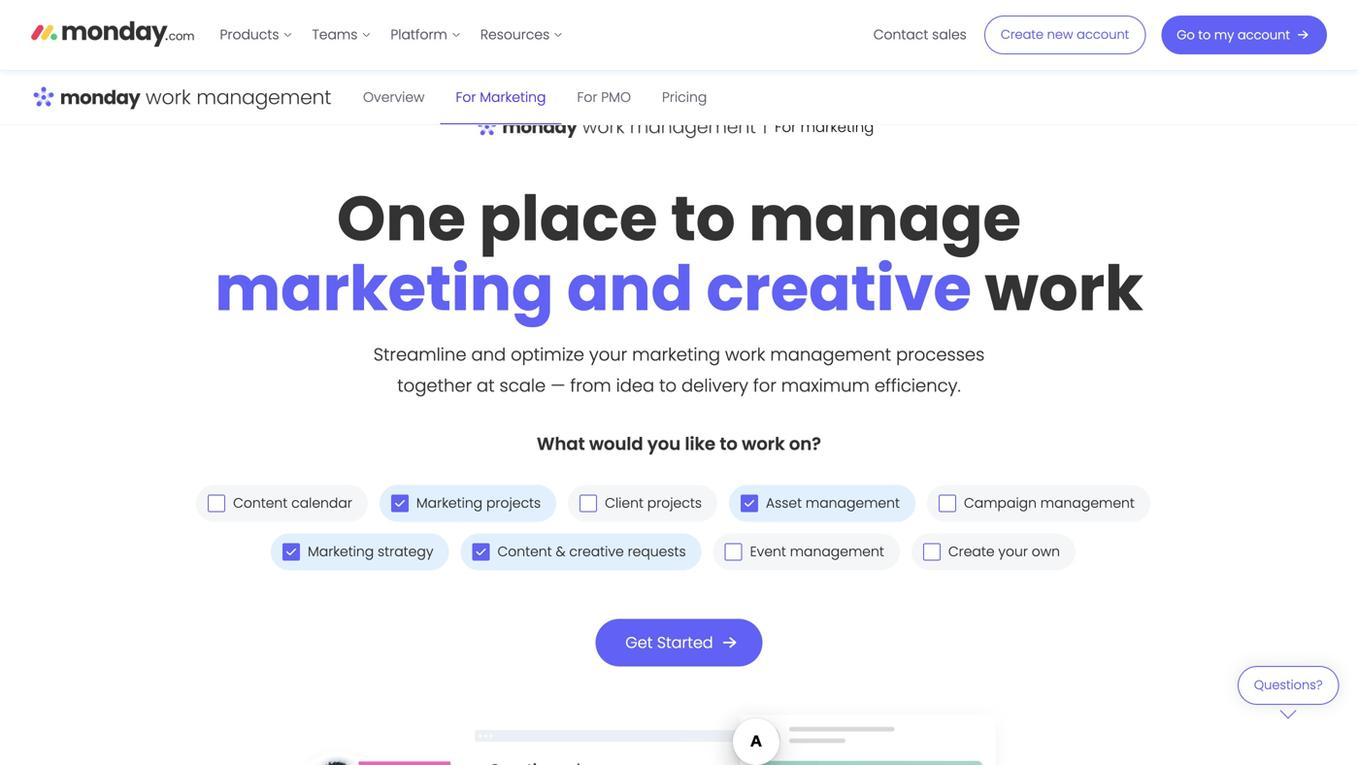 Task type: locate. For each thing, give the bounding box(es) containing it.
overview
[[363, 88, 425, 107]]

contact sales button
[[864, 19, 977, 51]]

1 vertical spatial marketing
[[416, 494, 483, 513]]

monday.com logo image
[[31, 13, 195, 53]]

and up at
[[471, 342, 506, 367]]

1 vertical spatial work
[[725, 342, 766, 367]]

marketing up strategy
[[416, 494, 483, 513]]

get started
[[626, 631, 713, 653]]

management up maximum
[[770, 342, 892, 367]]

marketing inside button
[[308, 542, 374, 561]]

1 horizontal spatial and
[[567, 245, 693, 332]]

0 horizontal spatial for
[[456, 88, 476, 107]]

idea
[[616, 373, 655, 398]]

for right overview
[[456, 88, 476, 107]]

and for optimize
[[471, 342, 506, 367]]

create
[[1001, 26, 1044, 43], [948, 542, 995, 561]]

contact sales
[[874, 25, 967, 44]]

and for creative
[[567, 245, 693, 332]]

to right idea
[[659, 373, 677, 398]]

streamline
[[374, 342, 467, 367]]

0 horizontal spatial create
[[948, 542, 995, 561]]

1 horizontal spatial your
[[999, 542, 1028, 561]]

and
[[567, 245, 693, 332], [471, 342, 506, 367]]

create your own button
[[912, 533, 1076, 570]]

1 horizontal spatial creative
[[706, 245, 972, 332]]

marketing
[[215, 245, 554, 332], [632, 342, 721, 367]]

0 vertical spatial create
[[1001, 26, 1044, 43]]

go
[[1177, 26, 1195, 44]]

projects for marketing projects
[[486, 494, 541, 513]]

management up event management
[[806, 494, 900, 513]]

content
[[233, 494, 288, 513], [498, 542, 552, 561]]

resources link
[[471, 19, 573, 51]]

marketing inside streamline and optimize your marketing work management processes together at scale — from idea to delivery for maximum efficiency.
[[632, 342, 721, 367]]

1 projects from the left
[[486, 494, 541, 513]]

marketing up streamline
[[215, 245, 554, 332]]

marketing down resources
[[480, 88, 546, 107]]

monday.com work management image
[[31, 71, 332, 125]]

marketing inside button
[[416, 494, 483, 513]]

and inside streamline and optimize your marketing work management processes together at scale — from idea to delivery for maximum efficiency.
[[471, 342, 506, 367]]

your inside button
[[999, 542, 1028, 561]]

your left "own"
[[999, 542, 1028, 561]]

platform link
[[381, 19, 471, 51]]

to inside streamline and optimize your marketing work management processes together at scale — from idea to delivery for maximum efficiency.
[[659, 373, 677, 398]]

pricing
[[662, 88, 707, 107]]

on?
[[789, 431, 821, 456]]

management down asset management
[[790, 542, 884, 561]]

content calendar button
[[196, 485, 368, 522]]

event
[[750, 542, 786, 561]]

creative for &
[[569, 542, 624, 561]]

products link
[[210, 19, 302, 51]]

marketing strategy
[[308, 542, 434, 561]]

account right new
[[1077, 26, 1130, 43]]

for pmo link
[[562, 71, 647, 124]]

1 vertical spatial and
[[471, 342, 506, 367]]

sales
[[932, 25, 967, 44]]

pricing link
[[647, 71, 723, 124]]

create down campaign
[[948, 542, 995, 561]]

1 horizontal spatial marketing
[[632, 342, 721, 367]]

1 horizontal spatial for
[[577, 88, 598, 107]]

0 horizontal spatial content
[[233, 494, 288, 513]]

account right my
[[1238, 26, 1290, 44]]

wm logo image
[[475, 102, 883, 153]]

0 vertical spatial your
[[589, 342, 627, 367]]

management up "own"
[[1041, 494, 1135, 513]]

content calendar
[[233, 494, 352, 513]]

optimize
[[511, 342, 584, 367]]

create inside main element
[[1001, 26, 1044, 43]]

create for create new account
[[1001, 26, 1044, 43]]

management for campaign management
[[1041, 494, 1135, 513]]

0 vertical spatial content
[[233, 494, 288, 513]]

projects right client
[[647, 494, 702, 513]]

0 horizontal spatial and
[[471, 342, 506, 367]]

to right the like
[[720, 431, 738, 456]]

pmo
[[601, 88, 631, 107]]

0 horizontal spatial projects
[[486, 494, 541, 513]]

for
[[456, 88, 476, 107], [577, 88, 598, 107]]

your up from
[[589, 342, 627, 367]]

marketing for strategy
[[308, 542, 374, 561]]

create left new
[[1001, 26, 1044, 43]]

0 vertical spatial work
[[985, 245, 1143, 332]]

questions? button
[[1238, 666, 1339, 719]]

1 horizontal spatial create
[[1001, 26, 1044, 43]]

1 vertical spatial creative
[[569, 542, 624, 561]]

resources
[[480, 25, 550, 44]]

content left &
[[498, 542, 552, 561]]

work
[[985, 245, 1143, 332], [725, 342, 766, 367], [742, 431, 785, 456]]

marketing up delivery
[[632, 342, 721, 367]]

for
[[753, 373, 777, 398]]

create new account
[[1001, 26, 1130, 43]]

overview link
[[348, 71, 440, 124]]

for left pmo
[[577, 88, 598, 107]]

marketing down calendar
[[308, 542, 374, 561]]

0 horizontal spatial your
[[589, 342, 627, 367]]

to
[[1199, 26, 1211, 44], [671, 175, 736, 262], [659, 373, 677, 398], [720, 431, 738, 456]]

1 vertical spatial your
[[999, 542, 1028, 561]]

one place to manage
[[337, 175, 1021, 262]]

0 vertical spatial and
[[567, 245, 693, 332]]

work for streamline and optimize your marketing work management processes together at scale — from idea to delivery for maximum efficiency.
[[725, 342, 766, 367]]

for marketing
[[456, 88, 546, 107]]

projects down what
[[486, 494, 541, 513]]

2 vertical spatial marketing
[[308, 542, 374, 561]]

1 horizontal spatial projects
[[647, 494, 702, 513]]

go to my account button
[[1162, 16, 1327, 54]]

asset management button
[[729, 485, 916, 522]]

0 vertical spatial creative
[[706, 245, 972, 332]]

1 for from the left
[[456, 88, 476, 107]]

for for for marketing
[[456, 88, 476, 107]]

content inside "button"
[[498, 542, 552, 561]]

marketing projects button
[[380, 485, 557, 522]]

campaign management button
[[927, 485, 1151, 522]]

marketing projects
[[416, 494, 541, 513]]

1 horizontal spatial account
[[1238, 26, 1290, 44]]

creative
[[706, 245, 972, 332], [569, 542, 624, 561]]

&
[[556, 542, 566, 561]]

2 vertical spatial work
[[742, 431, 785, 456]]

marketing
[[480, 88, 546, 107], [416, 494, 483, 513], [308, 542, 374, 561]]

creative inside "button"
[[569, 542, 624, 561]]

1 vertical spatial content
[[498, 542, 552, 561]]

list
[[210, 0, 573, 70]]

processes
[[896, 342, 985, 367]]

create new account button
[[984, 16, 1146, 54]]

management for asset management
[[806, 494, 900, 513]]

content left calendar
[[233, 494, 288, 513]]

calendar
[[291, 494, 352, 513]]

2 for from the left
[[577, 88, 598, 107]]

work inside streamline and optimize your marketing work management processes together at scale — from idea to delivery for maximum efficiency.
[[725, 342, 766, 367]]

platform
[[391, 25, 447, 44]]

0 horizontal spatial marketing
[[215, 245, 554, 332]]

creative for and
[[706, 245, 972, 332]]

management
[[770, 342, 892, 367], [806, 494, 900, 513], [1041, 494, 1135, 513], [790, 542, 884, 561]]

1 horizontal spatial content
[[498, 542, 552, 561]]

content inside button
[[233, 494, 288, 513]]

1 vertical spatial marketing
[[632, 342, 721, 367]]

marketing strategy button
[[271, 533, 449, 570]]

account
[[1077, 26, 1130, 43], [1238, 26, 1290, 44]]

your
[[589, 342, 627, 367], [999, 542, 1028, 561]]

content for content calendar
[[233, 494, 288, 513]]

0 horizontal spatial creative
[[569, 542, 624, 561]]

delivery
[[682, 373, 749, 398]]

get started button
[[595, 619, 763, 666]]

2 projects from the left
[[647, 494, 702, 513]]

1 vertical spatial create
[[948, 542, 995, 561]]

what would you like to work on?
[[537, 431, 821, 456]]

main element
[[210, 0, 1327, 70]]

to down wm logo on the top of page
[[671, 175, 736, 262]]

0 vertical spatial marketing
[[215, 245, 554, 332]]

to right go
[[1199, 26, 1211, 44]]

and up streamline and optimize your marketing work management processes together at scale — from idea to delivery for maximum efficiency.
[[567, 245, 693, 332]]

asset
[[766, 494, 802, 513]]

projects
[[486, 494, 541, 513], [647, 494, 702, 513]]



Task type: vqa. For each thing, say whether or not it's contained in the screenshot.
bottom creative
yes



Task type: describe. For each thing, give the bounding box(es) containing it.
management for event management
[[790, 542, 884, 561]]

work for what would you like to work on?
[[742, 431, 785, 456]]

contact
[[874, 25, 929, 44]]

manage
[[749, 175, 1021, 262]]

go to my account
[[1177, 26, 1290, 44]]

teams
[[312, 25, 358, 44]]

asset management
[[766, 494, 900, 513]]

projects for client projects
[[647, 494, 702, 513]]

for marketing link
[[440, 71, 562, 124]]

strategy
[[378, 542, 434, 561]]

marketing and creative work
[[215, 245, 1143, 332]]

client projects button
[[568, 485, 718, 522]]

—
[[551, 373, 566, 398]]

content for content & creative requests
[[498, 542, 552, 561]]

campaign
[[964, 494, 1037, 513]]

at
[[477, 373, 495, 398]]

management inside streamline and optimize your marketing work management processes together at scale — from idea to delivery for maximum efficiency.
[[770, 342, 892, 367]]

requests
[[628, 542, 686, 561]]

you
[[648, 431, 681, 456]]

questions?
[[1254, 676, 1323, 694]]

for for for pmo
[[577, 88, 598, 107]]

maximum
[[781, 373, 870, 398]]

products
[[220, 25, 279, 44]]

client
[[605, 494, 644, 513]]

started
[[657, 631, 713, 653]]

one
[[337, 175, 466, 262]]

campaign management
[[964, 494, 1135, 513]]

together
[[397, 373, 472, 398]]

streamline and optimize your marketing work management processes together at scale — from idea to delivery for maximum efficiency.
[[374, 342, 985, 398]]

teams link
[[302, 19, 381, 51]]

content & creative requests button
[[461, 533, 702, 570]]

marketing for projects
[[416, 494, 483, 513]]

content & creative requests
[[498, 542, 686, 561]]

client projects
[[605, 494, 702, 513]]

your inside streamline and optimize your marketing work management processes together at scale — from idea to delivery for maximum efficiency.
[[589, 342, 627, 367]]

what
[[537, 431, 585, 456]]

for pmo
[[577, 88, 631, 107]]

place
[[479, 175, 658, 262]]

own
[[1032, 542, 1060, 561]]

would
[[589, 431, 643, 456]]

get
[[626, 631, 653, 653]]

efficiency.
[[875, 373, 961, 398]]

create for create your own
[[948, 542, 995, 561]]

list containing products
[[210, 0, 573, 70]]

0 vertical spatial marketing
[[480, 88, 546, 107]]

create your own
[[948, 542, 1060, 561]]

event management
[[750, 542, 884, 561]]

to inside button
[[1199, 26, 1211, 44]]

new
[[1047, 26, 1074, 43]]

event management button
[[713, 533, 900, 570]]

0 horizontal spatial account
[[1077, 26, 1130, 43]]

scale
[[500, 373, 546, 398]]

like
[[685, 431, 716, 456]]

my
[[1215, 26, 1234, 44]]

from
[[570, 373, 611, 398]]



